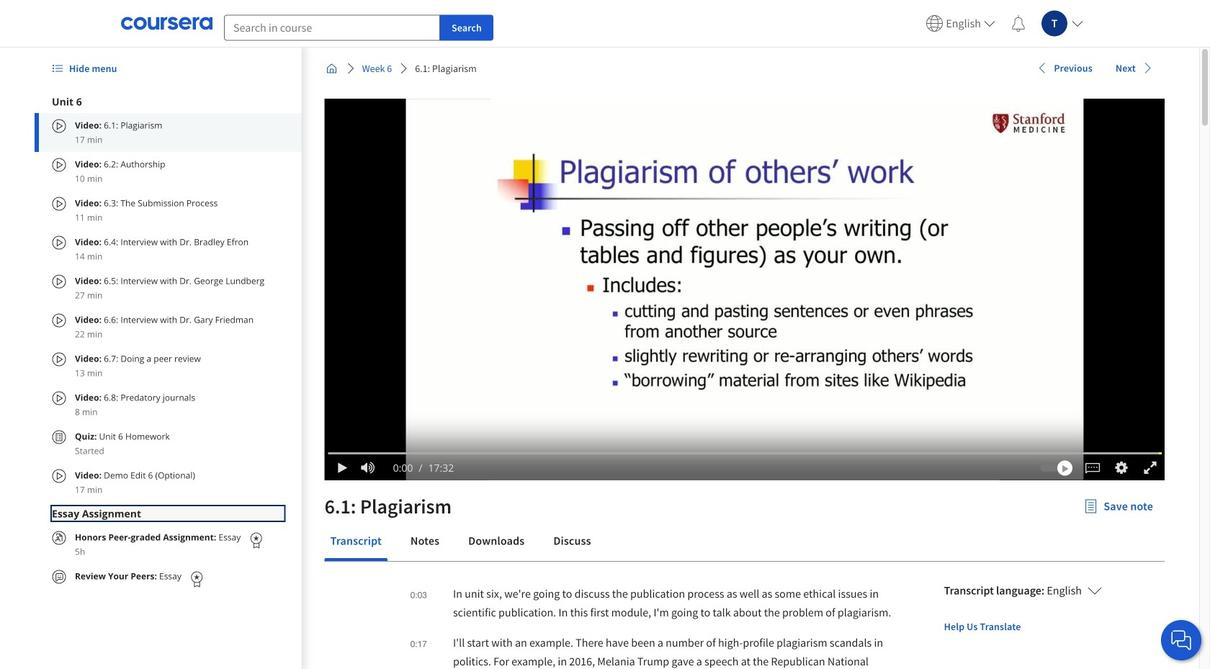Task type: vqa. For each thing, say whether or not it's contained in the screenshot.
0 minutes 0 seconds element
yes



Task type: locate. For each thing, give the bounding box(es) containing it.
related lecture content tabs tab list
[[325, 524, 1165, 561]]

coursera image
[[121, 12, 212, 35]]

17 minutes 32 seconds element
[[428, 463, 454, 473]]

play image
[[335, 462, 350, 473]]

mute image
[[359, 461, 377, 475]]



Task type: describe. For each thing, give the bounding box(es) containing it.
home image
[[326, 63, 338, 74]]

0 minutes 0 seconds element
[[393, 463, 413, 473]]

Search in course text field
[[224, 15, 440, 41]]



